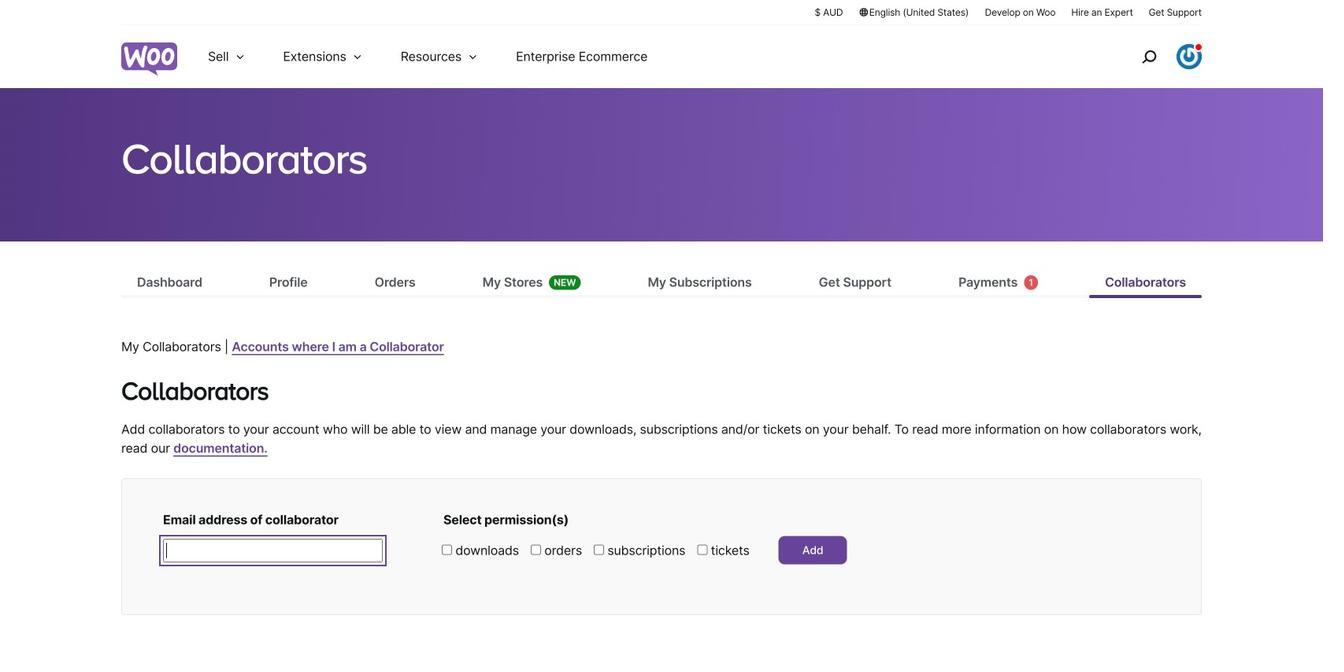 Task type: vqa. For each thing, say whether or not it's contained in the screenshot.
checkbox
yes



Task type: locate. For each thing, give the bounding box(es) containing it.
service navigation menu element
[[1108, 31, 1202, 82]]

open account menu image
[[1177, 44, 1202, 69]]

None checkbox
[[442, 545, 452, 556], [531, 545, 541, 556], [594, 545, 604, 556], [697, 545, 708, 556], [442, 545, 452, 556], [531, 545, 541, 556], [594, 545, 604, 556], [697, 545, 708, 556]]



Task type: describe. For each thing, give the bounding box(es) containing it.
search image
[[1137, 44, 1162, 69]]



